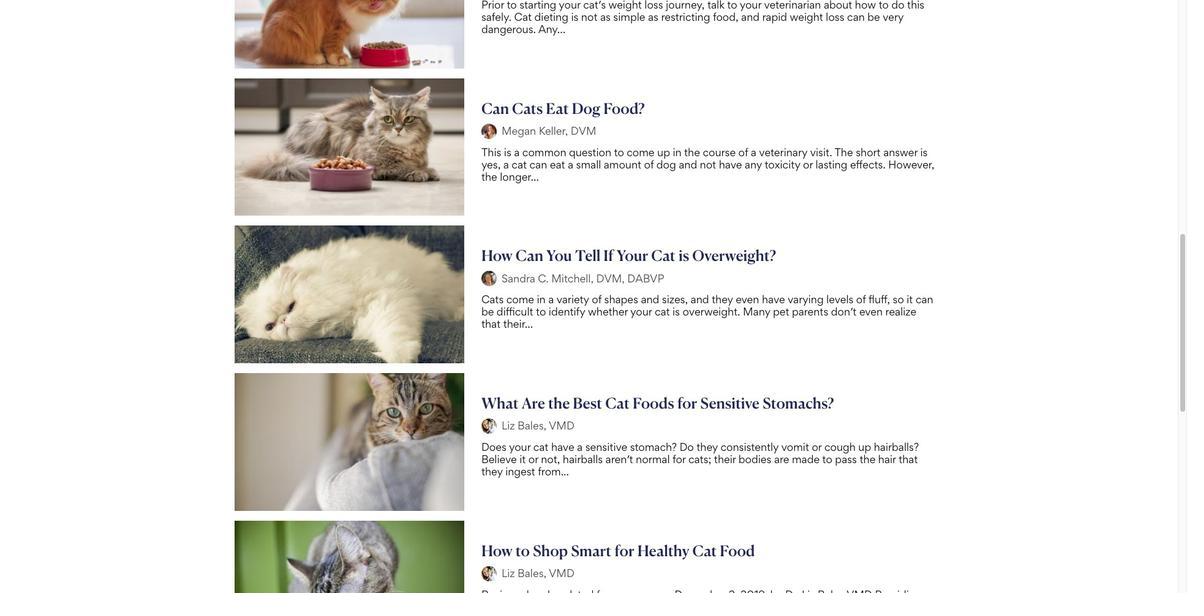 Task type: describe. For each thing, give the bounding box(es) containing it.
it inside cats come in a variety of shapes and sizes, and they even have varying levels of fluff, so it can be difficult to identify whether your cat is overweight. many pet parents don't even realize that their...
[[907, 293, 913, 306]]

food?
[[604, 99, 645, 117]]

to inside this is a common question to come up in the course of a veterinary visit. the short answer is yes, a cat can eat a small amount of dog and not have any toxicity or lasting effects. however, the longer...
[[614, 146, 624, 158]]

best
[[573, 394, 603, 412]]

eat
[[546, 99, 569, 117]]

their...
[[503, 318, 533, 330]]

and inside this is a common question to come up in the course of a veterinary visit. the short answer is yes, a cat can eat a small amount of dog and not have any toxicity or lasting effects. however, the longer...
[[679, 158, 697, 171]]

have inside this is a common question to come up in the course of a veterinary visit. the short answer is yes, a cat can eat a small amount of dog and not have any toxicity or lasting effects. however, the longer...
[[719, 158, 742, 171]]

the
[[835, 146, 853, 158]]

healthy
[[638, 541, 690, 560]]

2 vertical spatial for
[[615, 541, 635, 560]]

not inside prior to starting your cat's weight loss journey, talk to your veterinarian about how to do this safely. cat dieting is not as simple as restricting food, and rapid weight loss can be very dangerous. any...
[[581, 10, 598, 23]]

vomit
[[782, 441, 809, 453]]

cats come in a variety of shapes and sizes, and they even have varying levels of fluff, so it can be difficult to identify whether your cat is overweight. many pet parents don't even realize that their...
[[482, 293, 934, 330]]

shapes
[[604, 293, 638, 306]]

hairballs
[[563, 453, 603, 466]]

by image for how can you tell if your cat is overweight?
[[482, 271, 497, 286]]

your
[[617, 247, 648, 265]]

can inside this is a common question to come up in the course of a veterinary visit. the short answer is yes, a cat can eat a small amount of dog and not have any toxicity or lasting effects. however, the longer...
[[530, 158, 547, 171]]

liz for how
[[502, 567, 515, 580]]

cat right best
[[606, 394, 630, 412]]

the down this on the left top of page
[[482, 170, 497, 183]]

that inside does your cat have a sensitive stomach? do they consistently vomit or cough up hairballs? believe it or not, hairballs aren't normal for cats; their bodies are made to pass the hair that they ingest from...
[[899, 453, 918, 466]]

what are the best cat foods for sensitive stomachs?
[[482, 394, 834, 412]]

parents
[[792, 305, 829, 318]]

however,
[[889, 158, 935, 171]]

keller,
[[539, 124, 568, 137]]

sandra c. mitchell, dvm, dabvp
[[502, 272, 664, 285]]

cat left food on the bottom right of page
[[693, 541, 717, 560]]

this is a common question to come up in the course of a veterinary visit. the short answer is yes, a cat can eat a small amount of dog and not have any toxicity or lasting effects. however, the longer...
[[482, 146, 935, 183]]

so
[[893, 293, 904, 306]]

a inside cats come in a variety of shapes and sizes, and they even have varying levels of fluff, so it can be difficult to identify whether your cat is overweight. many pet parents don't even realize that their...
[[548, 293, 554, 306]]

mitchell,
[[552, 272, 594, 285]]

cat inside prior to starting your cat's weight loss journey, talk to your veterinarian about how to do this safely. cat dieting is not as simple as restricting food, and rapid weight loss can be very dangerous. any...
[[514, 10, 532, 23]]

hair
[[879, 453, 896, 466]]

shop
[[533, 541, 568, 560]]

the right are
[[548, 394, 570, 412]]

identify
[[549, 305, 585, 318]]

your left cat's
[[559, 0, 581, 11]]

fluff,
[[869, 293, 890, 306]]

bales, for to
[[518, 567, 547, 580]]

your inside cats come in a variety of shapes and sizes, and they even have varying levels of fluff, so it can be difficult to identify whether your cat is overweight. many pet parents don't even realize that their...
[[631, 305, 652, 318]]

toxicity
[[765, 158, 801, 171]]

to inside cats come in a variety of shapes and sizes, and they even have varying levels of fluff, so it can be difficult to identify whether your cat is overweight. many pet parents don't even realize that their...
[[536, 305, 546, 318]]

their
[[714, 453, 736, 466]]

can cats eat dog food?
[[482, 99, 645, 117]]

0 horizontal spatial weight
[[609, 0, 642, 11]]

visit.
[[810, 146, 832, 158]]

to inside does your cat have a sensitive stomach? do they consistently vomit or cough up hairballs? believe it or not, hairballs aren't normal for cats; their bodies are made to pass the hair that they ingest from...
[[823, 453, 833, 466]]

how for how to shop smart for healthy cat food
[[482, 541, 513, 560]]

restricting
[[661, 10, 710, 23]]

in inside cats come in a variety of shapes and sizes, and they even have varying levels of fluff, so it can be difficult to identify whether your cat is overweight. many pet parents don't even realize that their...
[[537, 293, 546, 306]]

levels
[[827, 293, 854, 306]]

liz bales, vmd for to
[[502, 567, 575, 580]]

vmd for shop
[[549, 567, 575, 580]]

up inside does your cat have a sensitive stomach? do they consistently vomit or cough up hairballs? believe it or not, hairballs aren't normal for cats; their bodies are made to pass the hair that they ingest from...
[[859, 441, 871, 453]]

not,
[[541, 453, 560, 466]]

stomachs?
[[763, 394, 834, 412]]

variety
[[557, 293, 589, 306]]

it inside does your cat have a sensitive stomach? do they consistently vomit or cough up hairballs? believe it or not, hairballs aren't normal for cats; their bodies are made to pass the hair that they ingest from...
[[520, 453, 526, 466]]

smart
[[571, 541, 612, 560]]

short
[[856, 146, 881, 158]]

veterinarian
[[764, 0, 821, 11]]

sensitive
[[700, 394, 760, 412]]

1 horizontal spatial weight
[[790, 10, 823, 23]]

do
[[680, 441, 694, 453]]

be inside prior to starting your cat's weight loss journey, talk to your veterinarian about how to do this safely. cat dieting is not as simple as restricting food, and rapid weight loss can be very dangerous. any...
[[868, 10, 880, 23]]

1 horizontal spatial loss
[[826, 10, 845, 23]]

are
[[774, 453, 789, 466]]

talk
[[708, 0, 725, 11]]

or inside this is a common question to come up in the course of a veterinary visit. the short answer is yes, a cat can eat a small amount of dog and not have any toxicity or lasting effects. however, the longer...
[[803, 158, 813, 171]]

0 vertical spatial cats
[[512, 99, 543, 117]]

rapid
[[763, 10, 787, 23]]

any...
[[539, 23, 566, 35]]

lasting
[[816, 158, 848, 171]]

question
[[569, 146, 612, 158]]

dog
[[657, 158, 676, 171]]

a inside does your cat have a sensitive stomach? do they consistently vomit or cough up hairballs? believe it or not, hairballs aren't normal for cats; their bodies are made to pass the hair that they ingest from...
[[577, 441, 583, 453]]

and right sizes,
[[691, 293, 709, 306]]

amount
[[604, 158, 642, 171]]

food,
[[713, 10, 739, 23]]

to left 'do'
[[879, 0, 889, 11]]

in inside this is a common question to come up in the course of a veterinary visit. the short answer is yes, a cat can eat a small amount of dog and not have any toxicity or lasting effects. however, the longer...
[[673, 146, 682, 158]]

varying
[[788, 293, 824, 306]]

1 vertical spatial can
[[516, 247, 544, 265]]

difficult
[[497, 305, 533, 318]]

your left rapid
[[740, 0, 762, 11]]

of left dog
[[644, 158, 654, 171]]

not inside this is a common question to come up in the course of a veterinary visit. the short answer is yes, a cat can eat a small amount of dog and not have any toxicity or lasting effects. however, the longer...
[[700, 158, 716, 171]]

overweight?
[[692, 247, 776, 265]]

cough
[[825, 441, 856, 453]]

by image for can cats eat dog food?
[[482, 123, 497, 139]]

eat
[[550, 158, 565, 171]]

common
[[523, 146, 566, 158]]

1 vertical spatial they
[[697, 441, 718, 453]]

if
[[604, 247, 614, 265]]

is up sizes,
[[679, 247, 689, 265]]

1 as from the left
[[600, 10, 611, 23]]

by image for how to shop smart for healthy cat food
[[482, 566, 497, 581]]

simple
[[614, 10, 645, 23]]

answer
[[884, 146, 918, 158]]

a left veterinary
[[751, 146, 757, 158]]

is inside cats come in a variety of shapes and sizes, and they even have varying levels of fluff, so it can be difficult to identify whether your cat is overweight. many pet parents don't even realize that their...
[[673, 305, 680, 318]]

sandra
[[502, 272, 535, 285]]

dieting
[[535, 10, 569, 23]]

cats;
[[689, 453, 712, 466]]

your inside does your cat have a sensitive stomach? do they consistently vomit or cough up hairballs? believe it or not, hairballs aren't normal for cats; their bodies are made to pass the hair that they ingest from...
[[509, 441, 531, 453]]

or left not,
[[529, 453, 538, 466]]

don't
[[831, 305, 857, 318]]

any
[[745, 158, 762, 171]]

pet
[[773, 305, 789, 318]]

is right this on the left top of page
[[504, 146, 512, 158]]

liz for what
[[502, 419, 515, 432]]

dabvp
[[628, 272, 664, 285]]



Task type: vqa. For each thing, say whether or not it's contained in the screenshot.
us to the right
no



Task type: locate. For each thing, give the bounding box(es) containing it.
vmd down shop
[[549, 567, 575, 580]]

loss
[[645, 0, 663, 11], [826, 10, 845, 23]]

do
[[892, 0, 905, 11]]

dvm,
[[596, 272, 625, 285]]

0 horizontal spatial up
[[657, 146, 670, 158]]

dog
[[572, 99, 601, 117]]

2 vmd from the top
[[549, 567, 575, 580]]

in left course
[[673, 146, 682, 158]]

0 vertical spatial can
[[847, 10, 865, 23]]

not right dieting
[[581, 10, 598, 23]]

1 vertical spatial bales,
[[518, 567, 547, 580]]

a down megan
[[514, 146, 520, 158]]

cat right safely.
[[514, 10, 532, 23]]

can left eat
[[530, 158, 547, 171]]

come inside cats come in a variety of shapes and sizes, and they even have varying levels of fluff, so it can be difficult to identify whether your cat is overweight. many pet parents don't even realize that their...
[[507, 293, 534, 306]]

aren't
[[606, 453, 633, 466]]

it right so
[[907, 293, 913, 306]]

from...
[[538, 465, 569, 478]]

0 vertical spatial be
[[868, 10, 880, 23]]

cat up dabvp
[[651, 247, 676, 265]]

prior
[[482, 0, 504, 11]]

cat right yes,
[[512, 158, 527, 171]]

2 bales, from the top
[[518, 567, 547, 580]]

0 vertical spatial bales,
[[518, 419, 547, 432]]

of right variety
[[592, 293, 602, 306]]

1 horizontal spatial be
[[868, 10, 880, 23]]

cat down dabvp
[[655, 305, 670, 318]]

prior to starting your cat's weight loss journey, talk to your veterinarian about how to do this safely. cat dieting is not as simple as restricting food, and rapid weight loss can be very dangerous. any...
[[482, 0, 925, 35]]

how for how can you tell if your cat is overweight?
[[482, 247, 513, 265]]

2 horizontal spatial can
[[916, 293, 934, 306]]

1 how from the top
[[482, 247, 513, 265]]

1 vertical spatial liz bales, vmd
[[502, 567, 575, 580]]

small
[[576, 158, 601, 171]]

0 vertical spatial it
[[907, 293, 913, 306]]

2 vertical spatial have
[[551, 441, 574, 453]]

0 vertical spatial liz bales, vmd
[[502, 419, 575, 432]]

1 horizontal spatial have
[[719, 158, 742, 171]]

sizes,
[[662, 293, 688, 306]]

or right vomit
[[812, 441, 822, 453]]

does your cat have a sensitive stomach? do they consistently vomit or cough up hairballs? believe it or not, hairballs aren't normal for cats; their bodies are made to pass the hair that they ingest from...
[[482, 441, 919, 478]]

to
[[507, 0, 517, 11], [727, 0, 737, 11], [879, 0, 889, 11], [614, 146, 624, 158], [536, 305, 546, 318], [823, 453, 833, 466], [516, 541, 530, 560]]

they left many
[[712, 293, 733, 306]]

effects.
[[850, 158, 886, 171]]

a right eat
[[568, 158, 574, 171]]

1 bales, from the top
[[518, 419, 547, 432]]

0 vertical spatial up
[[657, 146, 670, 158]]

they inside cats come in a variety of shapes and sizes, and they even have varying levels of fluff, so it can be difficult to identify whether your cat is overweight. many pet parents don't even realize that their...
[[712, 293, 733, 306]]

1 horizontal spatial cats
[[512, 99, 543, 117]]

0 vertical spatial how
[[482, 247, 513, 265]]

0 vertical spatial for
[[678, 394, 697, 412]]

come left dog
[[627, 146, 655, 158]]

many
[[743, 305, 771, 318]]

sensitive
[[586, 441, 628, 453]]

consistently
[[721, 441, 779, 453]]

0 vertical spatial have
[[719, 158, 742, 171]]

overweight.
[[683, 305, 740, 318]]

are
[[522, 394, 545, 412]]

0 vertical spatial not
[[581, 10, 598, 23]]

have inside cats come in a variety of shapes and sizes, and they even have varying levels of fluff, so it can be difficult to identify whether your cat is overweight. many pet parents don't even realize that their...
[[762, 293, 785, 306]]

0 horizontal spatial cats
[[482, 293, 504, 306]]

can right so
[[916, 293, 934, 306]]

and down dabvp
[[641, 293, 660, 306]]

you
[[547, 247, 572, 265]]

0 vertical spatial can
[[482, 99, 509, 117]]

that left their...
[[482, 318, 501, 330]]

1 vertical spatial liz
[[502, 567, 515, 580]]

what
[[482, 394, 519, 412]]

0 horizontal spatial come
[[507, 293, 534, 306]]

0 vertical spatial by image
[[482, 123, 497, 139]]

believe
[[482, 453, 517, 466]]

and
[[741, 10, 760, 23], [679, 158, 697, 171], [641, 293, 660, 306], [691, 293, 709, 306]]

the inside does your cat have a sensitive stomach? do they consistently vomit or cough up hairballs? believe it or not, hairballs aren't normal for cats; their bodies are made to pass the hair that they ingest from...
[[860, 453, 876, 466]]

the
[[684, 146, 700, 158], [482, 170, 497, 183], [548, 394, 570, 412], [860, 453, 876, 466]]

vmd for the
[[549, 419, 575, 432]]

to left pass
[[823, 453, 833, 466]]

for right foods
[[678, 394, 697, 412]]

bales, down are
[[518, 419, 547, 432]]

have up from...
[[551, 441, 574, 453]]

to left shop
[[516, 541, 530, 560]]

0 vertical spatial come
[[627, 146, 655, 158]]

0 horizontal spatial be
[[482, 305, 494, 318]]

to right talk
[[727, 0, 737, 11]]

0 vertical spatial liz
[[502, 419, 515, 432]]

be left very at the right top of the page
[[868, 10, 880, 23]]

is inside prior to starting your cat's weight loss journey, talk to your veterinarian about how to do this safely. cat dieting is not as simple as restricting food, and rapid weight loss can be very dangerous. any...
[[571, 10, 579, 23]]

0 horizontal spatial even
[[736, 293, 759, 306]]

is
[[571, 10, 579, 23], [504, 146, 512, 158], [921, 146, 928, 158], [679, 247, 689, 265], [673, 305, 680, 318]]

of left the fluff,
[[856, 293, 866, 306]]

for right smart
[[615, 541, 635, 560]]

made
[[792, 453, 820, 466]]

1 horizontal spatial can
[[516, 247, 544, 265]]

by image
[[482, 418, 497, 434]]

cats up megan
[[512, 99, 543, 117]]

that right hair
[[899, 453, 918, 466]]

how to shop smart for healthy cat food
[[482, 541, 755, 560]]

2 horizontal spatial have
[[762, 293, 785, 306]]

as right simple
[[648, 10, 659, 23]]

1 vertical spatial not
[[700, 158, 716, 171]]

is right the answer
[[921, 146, 928, 158]]

normal
[[636, 453, 670, 466]]

up right amount
[[657, 146, 670, 158]]

cat inside this is a common question to come up in the course of a veterinary visit. the short answer is yes, a cat can eat a small amount of dog and not have any toxicity or lasting effects. however, the longer...
[[512, 158, 527, 171]]

0 horizontal spatial can
[[530, 158, 547, 171]]

a left the sensitive
[[577, 441, 583, 453]]

up inside this is a common question to come up in the course of a veterinary visit. the short answer is yes, a cat can eat a small amount of dog and not have any toxicity or lasting effects. however, the longer...
[[657, 146, 670, 158]]

as
[[600, 10, 611, 23], [648, 10, 659, 23]]

1 vertical spatial it
[[520, 453, 526, 466]]

bodies
[[739, 453, 772, 466]]

megan
[[502, 124, 536, 137]]

0 vertical spatial vmd
[[549, 419, 575, 432]]

1 horizontal spatial even
[[860, 305, 883, 318]]

bales,
[[518, 419, 547, 432], [518, 567, 547, 580]]

2 vertical spatial can
[[916, 293, 934, 306]]

to right prior
[[507, 0, 517, 11]]

for left cats;
[[673, 453, 686, 466]]

liz bales, vmd
[[502, 419, 575, 432], [502, 567, 575, 580]]

cat inside does your cat have a sensitive stomach? do they consistently vomit or cough up hairballs? believe it or not, hairballs aren't normal for cats; their bodies are made to pass the hair that they ingest from...
[[534, 441, 549, 453]]

yes,
[[482, 158, 501, 171]]

journey,
[[666, 0, 705, 11]]

1 vertical spatial vmd
[[549, 567, 575, 580]]

1 vertical spatial that
[[899, 453, 918, 466]]

2 vertical spatial they
[[482, 465, 503, 478]]

course
[[703, 146, 736, 158]]

food
[[720, 541, 755, 560]]

or left lasting
[[803, 158, 813, 171]]

1 horizontal spatial as
[[648, 10, 659, 23]]

stomach?
[[630, 441, 677, 453]]

dvm
[[571, 124, 596, 137]]

1 liz bales, vmd from the top
[[502, 419, 575, 432]]

to right their...
[[536, 305, 546, 318]]

your right whether
[[631, 305, 652, 318]]

1 horizontal spatial it
[[907, 293, 913, 306]]

veterinary
[[759, 146, 808, 158]]

longer...
[[500, 170, 539, 183]]

cat up from...
[[534, 441, 549, 453]]

0 horizontal spatial it
[[520, 453, 526, 466]]

1 vertical spatial cat
[[655, 305, 670, 318]]

2 as from the left
[[648, 10, 659, 23]]

the left course
[[684, 146, 700, 158]]

vmd down best
[[549, 419, 575, 432]]

to right question
[[614, 146, 624, 158]]

2 vertical spatial by image
[[482, 566, 497, 581]]

0 horizontal spatial cat
[[512, 158, 527, 171]]

1 vertical spatial for
[[673, 453, 686, 466]]

in down c.
[[537, 293, 546, 306]]

cats inside cats come in a variety of shapes and sizes, and they even have varying levels of fluff, so it can be difficult to identify whether your cat is overweight. many pet parents don't even realize that their...
[[482, 293, 504, 306]]

not right dog
[[700, 158, 716, 171]]

bales, down shop
[[518, 567, 547, 580]]

have inside does your cat have a sensitive stomach? do they consistently vomit or cough up hairballs? believe it or not, hairballs aren't normal for cats; their bodies are made to pass the hair that they ingest from...
[[551, 441, 574, 453]]

loss left journey,
[[645, 0, 663, 11]]

1 liz from the top
[[502, 419, 515, 432]]

0 horizontal spatial that
[[482, 318, 501, 330]]

can left very at the right top of the page
[[847, 10, 865, 23]]

0 horizontal spatial can
[[482, 99, 509, 117]]

2 liz bales, vmd from the top
[[502, 567, 575, 580]]

can inside prior to starting your cat's weight loss journey, talk to your veterinarian about how to do this safely. cat dieting is not as simple as restricting food, and rapid weight loss can be very dangerous. any...
[[847, 10, 865, 23]]

2 vertical spatial cat
[[534, 441, 549, 453]]

1 vmd from the top
[[549, 419, 575, 432]]

not
[[581, 10, 598, 23], [700, 158, 716, 171]]

a left variety
[[548, 293, 554, 306]]

be left difficult
[[482, 305, 494, 318]]

0 vertical spatial cat
[[512, 158, 527, 171]]

and right dog
[[679, 158, 697, 171]]

loss left how on the top
[[826, 10, 845, 23]]

1 vertical spatial cats
[[482, 293, 504, 306]]

come down sandra
[[507, 293, 534, 306]]

pass
[[835, 453, 857, 466]]

2 horizontal spatial cat
[[655, 305, 670, 318]]

0 horizontal spatial in
[[537, 293, 546, 306]]

liz bales, vmd for are
[[502, 419, 575, 432]]

hairballs?
[[874, 441, 919, 453]]

c.
[[538, 272, 549, 285]]

liz bales, vmd down shop
[[502, 567, 575, 580]]

how
[[855, 0, 876, 11]]

1 vertical spatial have
[[762, 293, 785, 306]]

1 horizontal spatial cat
[[534, 441, 549, 453]]

be
[[868, 10, 880, 23], [482, 305, 494, 318]]

2 by image from the top
[[482, 271, 497, 286]]

as left simple
[[600, 10, 611, 23]]

1 vertical spatial can
[[530, 158, 547, 171]]

have left varying
[[762, 293, 785, 306]]

1 horizontal spatial that
[[899, 453, 918, 466]]

up right pass
[[859, 441, 871, 453]]

1 vertical spatial in
[[537, 293, 546, 306]]

weight right rapid
[[790, 10, 823, 23]]

and inside prior to starting your cat's weight loss journey, talk to your veterinarian about how to do this safely. cat dieting is not as simple as restricting food, and rapid weight loss can be very dangerous. any...
[[741, 10, 760, 23]]

dangerous.
[[482, 23, 536, 35]]

1 horizontal spatial in
[[673, 146, 682, 158]]

prior to starting your cat's weight loss journey, talk to your veterinarian about how to do this safely. cat dieting is not as simple as restricting food, and rapid weight loss can be very dangerous. any... link
[[230, 0, 949, 68]]

how up sandra
[[482, 247, 513, 265]]

0 horizontal spatial as
[[600, 10, 611, 23]]

your up ingest
[[509, 441, 531, 453]]

for
[[678, 394, 697, 412], [673, 453, 686, 466], [615, 541, 635, 560]]

3 by image from the top
[[482, 566, 497, 581]]

of right course
[[739, 146, 748, 158]]

1 by image from the top
[[482, 123, 497, 139]]

is left cat's
[[571, 10, 579, 23]]

even right don't on the bottom of page
[[860, 305, 883, 318]]

they down does
[[482, 465, 503, 478]]

realize
[[886, 305, 917, 318]]

1 horizontal spatial can
[[847, 10, 865, 23]]

2 how from the top
[[482, 541, 513, 560]]

a right yes,
[[504, 158, 509, 171]]

bales, for are
[[518, 419, 547, 432]]

1 horizontal spatial up
[[859, 441, 871, 453]]

1 horizontal spatial not
[[700, 158, 716, 171]]

can inside cats come in a variety of shapes and sizes, and they even have varying levels of fluff, so it can be difficult to identify whether your cat is overweight. many pet parents don't even realize that their...
[[916, 293, 934, 306]]

2 liz from the top
[[502, 567, 515, 580]]

be inside cats come in a variety of shapes and sizes, and they even have varying levels of fluff, so it can be difficult to identify whether your cat is overweight. many pet parents don't even realize that their...
[[482, 305, 494, 318]]

for inside does your cat have a sensitive stomach? do they consistently vomit or cough up hairballs? believe it or not, hairballs aren't normal for cats; their bodies are made to pass the hair that they ingest from...
[[673, 453, 686, 466]]

and left rapid
[[741, 10, 760, 23]]

by image
[[482, 123, 497, 139], [482, 271, 497, 286], [482, 566, 497, 581]]

0 horizontal spatial have
[[551, 441, 574, 453]]

1 vertical spatial up
[[859, 441, 871, 453]]

cats down sandra
[[482, 293, 504, 306]]

tell
[[575, 247, 601, 265]]

have left any
[[719, 158, 742, 171]]

that inside cats come in a variety of shapes and sizes, and they even have varying levels of fluff, so it can be difficult to identify whether your cat is overweight. many pet parents don't even realize that their...
[[482, 318, 501, 330]]

megan keller, dvm
[[502, 124, 596, 137]]

about
[[824, 0, 853, 11]]

how
[[482, 247, 513, 265], [482, 541, 513, 560]]

they right do
[[697, 441, 718, 453]]

even left pet
[[736, 293, 759, 306]]

this
[[482, 146, 501, 158]]

how can you tell if your cat is overweight?
[[482, 247, 776, 265]]

0 horizontal spatial not
[[581, 10, 598, 23]]

ingest
[[506, 465, 535, 478]]

0 vertical spatial in
[[673, 146, 682, 158]]

1 horizontal spatial come
[[627, 146, 655, 158]]

1 vertical spatial come
[[507, 293, 534, 306]]

can up megan
[[482, 99, 509, 117]]

can up sandra
[[516, 247, 544, 265]]

cat's
[[583, 0, 606, 11]]

0 horizontal spatial loss
[[645, 0, 663, 11]]

it right believe
[[520, 453, 526, 466]]

or
[[803, 158, 813, 171], [812, 441, 822, 453], [529, 453, 538, 466]]

is left overweight.
[[673, 305, 680, 318]]

1 vertical spatial be
[[482, 305, 494, 318]]

cat inside cats come in a variety of shapes and sizes, and they even have varying levels of fluff, so it can be difficult to identify whether your cat is overweight. many pet parents don't even realize that their...
[[655, 305, 670, 318]]

0 vertical spatial they
[[712, 293, 733, 306]]

1 vertical spatial how
[[482, 541, 513, 560]]

that
[[482, 318, 501, 330], [899, 453, 918, 466]]

liz bales, vmd down are
[[502, 419, 575, 432]]

does
[[482, 441, 507, 453]]

whether
[[588, 305, 628, 318]]

safely.
[[482, 10, 512, 23]]

come inside this is a common question to come up in the course of a veterinary visit. the short answer is yes, a cat can eat a small amount of dog and not have any toxicity or lasting effects. however, the longer...
[[627, 146, 655, 158]]

0 vertical spatial that
[[482, 318, 501, 330]]

1 vertical spatial by image
[[482, 271, 497, 286]]

starting
[[520, 0, 557, 11]]

weight right cat's
[[609, 0, 642, 11]]

the left hair
[[860, 453, 876, 466]]

how left shop
[[482, 541, 513, 560]]

it
[[907, 293, 913, 306], [520, 453, 526, 466]]



